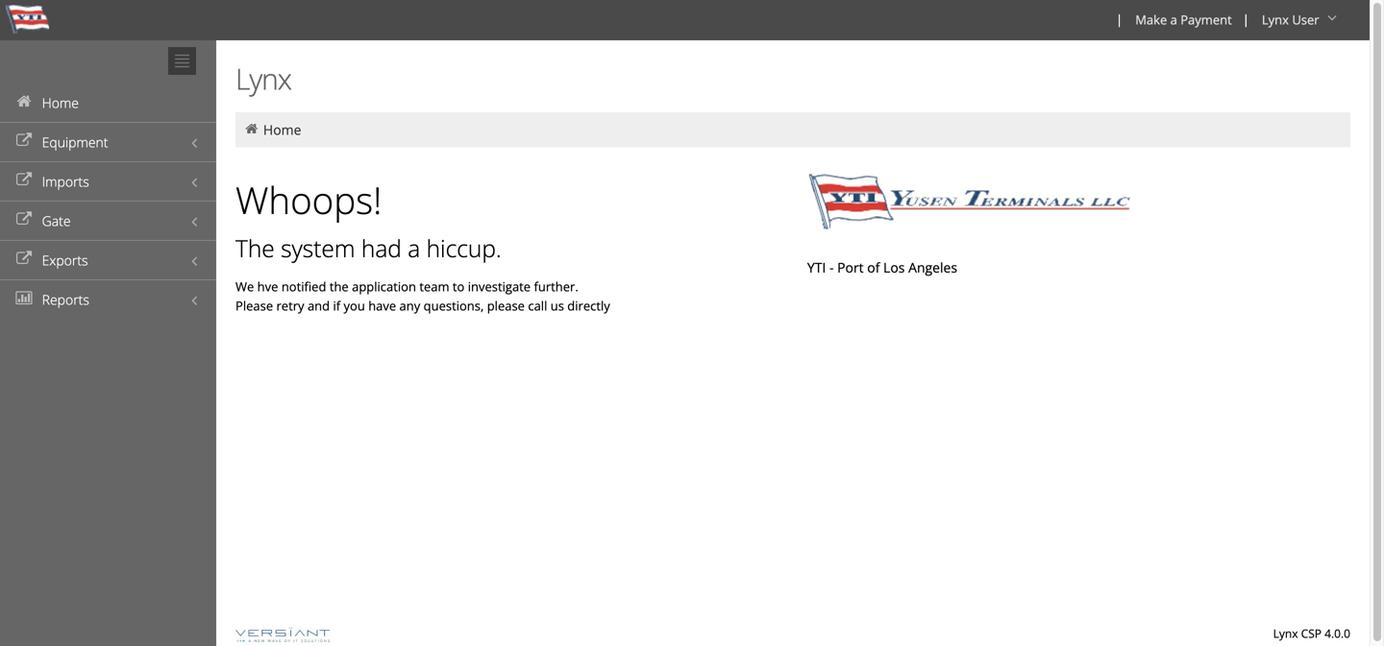 Task type: describe. For each thing, give the bounding box(es) containing it.
external link image for imports
[[14, 174, 34, 187]]

1 horizontal spatial a
[[1171, 11, 1177, 28]]

we hve notified the application team to investigate further. please retry and if you have any questions, please call us directly
[[236, 278, 610, 315]]

lynx for lynx user
[[1262, 11, 1289, 28]]

external link image for equipment
[[14, 134, 34, 148]]

1 horizontal spatial home image
[[243, 123, 260, 136]]

have
[[368, 298, 396, 315]]

external link image for exports
[[14, 252, 34, 266]]

angle down image
[[1323, 11, 1342, 25]]

lynx user
[[1262, 11, 1320, 28]]

application
[[352, 278, 416, 296]]

lynx user link
[[1253, 0, 1349, 40]]

any
[[399, 298, 420, 315]]

please
[[487, 298, 525, 315]]

a inside whoops! the system had a hiccup.
[[408, 233, 420, 264]]

4.0.0
[[1325, 626, 1351, 642]]

make a payment
[[1136, 11, 1232, 28]]

of
[[867, 259, 880, 277]]

us
[[551, 298, 564, 315]]

you
[[344, 298, 365, 315]]

team
[[419, 278, 449, 296]]

whoops! the system had a hiccup.
[[236, 175, 502, 264]]

payment
[[1181, 11, 1232, 28]]

system
[[281, 233, 355, 264]]

equipment
[[42, 133, 108, 151]]

had
[[361, 233, 402, 264]]

versiant image
[[236, 629, 330, 643]]

lynx csp 4.0.0
[[1273, 626, 1351, 642]]

port
[[837, 259, 864, 277]]

notified
[[282, 278, 326, 296]]

0 vertical spatial home
[[42, 94, 79, 112]]

csp
[[1301, 626, 1322, 642]]

exports
[[42, 251, 88, 270]]

angeles
[[909, 259, 958, 277]]

lynx for lynx
[[236, 59, 291, 99]]

user
[[1292, 11, 1320, 28]]

call
[[528, 298, 547, 315]]

make a payment link
[[1127, 0, 1239, 40]]



Task type: locate. For each thing, give the bounding box(es) containing it.
los
[[884, 259, 905, 277]]

a right had at top
[[408, 233, 420, 264]]

exports link
[[0, 240, 216, 280]]

0 horizontal spatial |
[[1116, 11, 1123, 28]]

1 vertical spatial lynx
[[236, 59, 291, 99]]

3 external link image from the top
[[14, 213, 34, 226]]

retry
[[276, 298, 304, 315]]

external link image left equipment at the top left
[[14, 134, 34, 148]]

external link image left "imports"
[[14, 174, 34, 187]]

lynx
[[1262, 11, 1289, 28], [236, 59, 291, 99], [1273, 626, 1298, 642]]

| right payment
[[1243, 11, 1250, 28]]

please
[[236, 298, 273, 315]]

equipment link
[[0, 122, 216, 162]]

1 horizontal spatial home link
[[263, 121, 301, 139]]

1 vertical spatial home
[[263, 121, 301, 139]]

1 horizontal spatial home
[[263, 121, 301, 139]]

further.
[[534, 278, 579, 296]]

directly
[[567, 298, 610, 315]]

0 vertical spatial lynx
[[1262, 11, 1289, 28]]

we
[[236, 278, 254, 296]]

0 vertical spatial a
[[1171, 11, 1177, 28]]

home up equipment at the top left
[[42, 94, 79, 112]]

yti - port of los angeles
[[807, 259, 958, 277]]

questions,
[[424, 298, 484, 315]]

imports link
[[0, 162, 216, 201]]

home
[[42, 94, 79, 112], [263, 121, 301, 139]]

0 horizontal spatial home image
[[14, 95, 34, 108]]

-
[[830, 259, 834, 277]]

whoops!
[[236, 175, 382, 225]]

home link up equipment at the top left
[[0, 83, 216, 122]]

2 external link image from the top
[[14, 174, 34, 187]]

external link image up the bar chart icon
[[14, 252, 34, 266]]

if
[[333, 298, 340, 315]]

external link image for gate
[[14, 213, 34, 226]]

external link image inside equipment link
[[14, 134, 34, 148]]

| left make
[[1116, 11, 1123, 28]]

2 | from the left
[[1243, 11, 1250, 28]]

lynx for lynx csp 4.0.0
[[1273, 626, 1298, 642]]

reports
[[42, 291, 89, 309]]

imports
[[42, 173, 89, 191]]

1 external link image from the top
[[14, 134, 34, 148]]

gate
[[42, 212, 71, 230]]

external link image left "gate"
[[14, 213, 34, 226]]

0 horizontal spatial a
[[408, 233, 420, 264]]

a right make
[[1171, 11, 1177, 28]]

make
[[1136, 11, 1167, 28]]

1 vertical spatial a
[[408, 233, 420, 264]]

the
[[330, 278, 349, 296]]

reports link
[[0, 280, 216, 319]]

home image
[[14, 95, 34, 108], [243, 123, 260, 136]]

0 horizontal spatial home
[[42, 94, 79, 112]]

home link
[[0, 83, 216, 122], [263, 121, 301, 139]]

external link image
[[14, 134, 34, 148], [14, 174, 34, 187], [14, 213, 34, 226], [14, 252, 34, 266]]

investigate
[[468, 278, 531, 296]]

the
[[236, 233, 275, 264]]

1 vertical spatial home image
[[243, 123, 260, 136]]

2 vertical spatial lynx
[[1273, 626, 1298, 642]]

hiccup.
[[426, 233, 502, 264]]

external link image inside gate link
[[14, 213, 34, 226]]

and
[[308, 298, 330, 315]]

gate link
[[0, 201, 216, 240]]

|
[[1116, 11, 1123, 28], [1243, 11, 1250, 28]]

home image up 'whoops!'
[[243, 123, 260, 136]]

home image up equipment link
[[14, 95, 34, 108]]

yti
[[807, 259, 826, 277]]

external link image inside the imports link
[[14, 174, 34, 187]]

4 external link image from the top
[[14, 252, 34, 266]]

a
[[1171, 11, 1177, 28], [408, 233, 420, 264]]

home up 'whoops!'
[[263, 121, 301, 139]]

bar chart image
[[14, 292, 34, 305]]

1 horizontal spatial |
[[1243, 11, 1250, 28]]

to
[[453, 278, 465, 296]]

1 | from the left
[[1116, 11, 1123, 28]]

0 vertical spatial home image
[[14, 95, 34, 108]]

0 horizontal spatial home link
[[0, 83, 216, 122]]

hve
[[257, 278, 278, 296]]

home link up 'whoops!'
[[263, 121, 301, 139]]

external link image inside exports link
[[14, 252, 34, 266]]



Task type: vqa. For each thing, say whether or not it's contained in the screenshot.
rightmost a
yes



